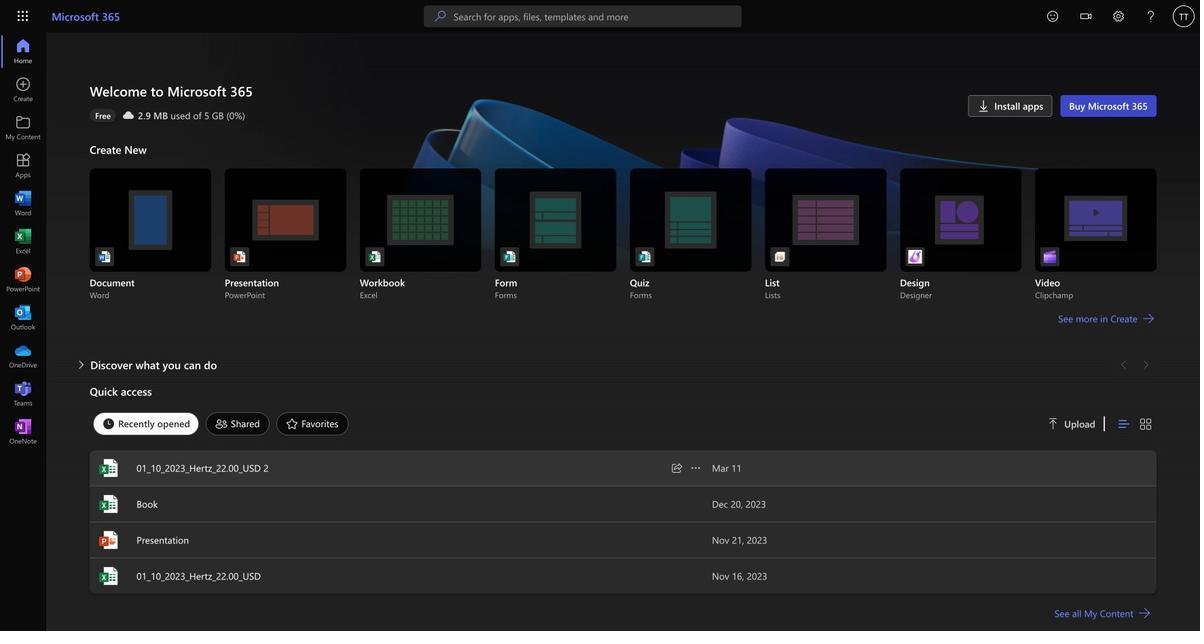 Task type: vqa. For each thing, say whether or not it's contained in the screenshot.
4th You from the bottom of the Recently opened Application
no



Task type: describe. For each thing, give the bounding box(es) containing it.
outlook image
[[16, 311, 30, 325]]

tt image
[[1174, 5, 1196, 27]]

name book cell
[[90, 493, 713, 515]]

designer design image
[[909, 250, 922, 264]]

Search box. Suggestions appear as you type. search field
[[454, 5, 742, 27]]

powerpoint presentation image
[[233, 250, 247, 264]]

1 tab from the left
[[90, 413, 202, 436]]

my content image
[[16, 121, 30, 135]]

clipchamp video image
[[1044, 250, 1058, 264]]

name 01_10_2023_hertz_22.00_usd cell
[[90, 565, 713, 587]]

home image
[[16, 45, 30, 58]]

excel workbook image
[[368, 250, 382, 264]]

word image
[[16, 197, 30, 211]]

excel image for name book cell
[[98, 493, 120, 515]]

new quiz image
[[639, 250, 652, 264]]

teams image
[[16, 387, 30, 401]]

onenote image
[[16, 425, 30, 439]]

designer design image
[[909, 250, 922, 264]]

onedrive image
[[16, 349, 30, 363]]

powerpoint image
[[16, 273, 30, 287]]

excel image for name 01_10_2023_hertz_22.00_usd cell
[[98, 565, 120, 587]]

create new element
[[90, 139, 1157, 354]]



Task type: locate. For each thing, give the bounding box(es) containing it.
name presentation cell
[[90, 529, 713, 551]]

create image
[[16, 83, 30, 97]]

favorites element
[[277, 413, 349, 436]]

excel image
[[16, 235, 30, 249], [98, 457, 120, 479], [98, 493, 120, 515], [98, 565, 120, 587]]

list
[[90, 169, 1157, 300]]

excel image down recently opened element
[[98, 457, 120, 479]]

excel image up powerpoint icon
[[98, 493, 120, 515]]

application
[[0, 33, 1201, 631]]

3 tab from the left
[[273, 413, 352, 436]]

this account doesn't have a microsoft 365 subscription. click to view your benefits. tooltip
[[90, 109, 116, 122]]

name 01_10_2023_hertz_22.00_usd 2 cell
[[90, 457, 713, 479]]

apps image
[[16, 159, 30, 173]]

excel image for name 01_10_2023_hertz_22.00_usd 2 cell
[[98, 457, 120, 479]]

powerpoint image
[[98, 529, 120, 551]]

excel image up powerpoint image on the top of the page
[[16, 235, 30, 249]]

None search field
[[424, 5, 742, 27]]

tab
[[90, 413, 202, 436], [202, 413, 273, 436], [273, 413, 352, 436]]

navigation
[[0, 33, 46, 451]]

lists list image
[[774, 250, 787, 264]]

word document image
[[98, 250, 111, 264]]

2 tab from the left
[[202, 413, 273, 436]]

forms survey image
[[503, 250, 517, 264]]

tab list
[[90, 409, 1033, 439]]

excel image down powerpoint icon
[[98, 565, 120, 587]]

banner
[[0, 0, 1201, 35]]

shared element
[[206, 413, 270, 436]]

recently opened element
[[93, 413, 199, 436]]



